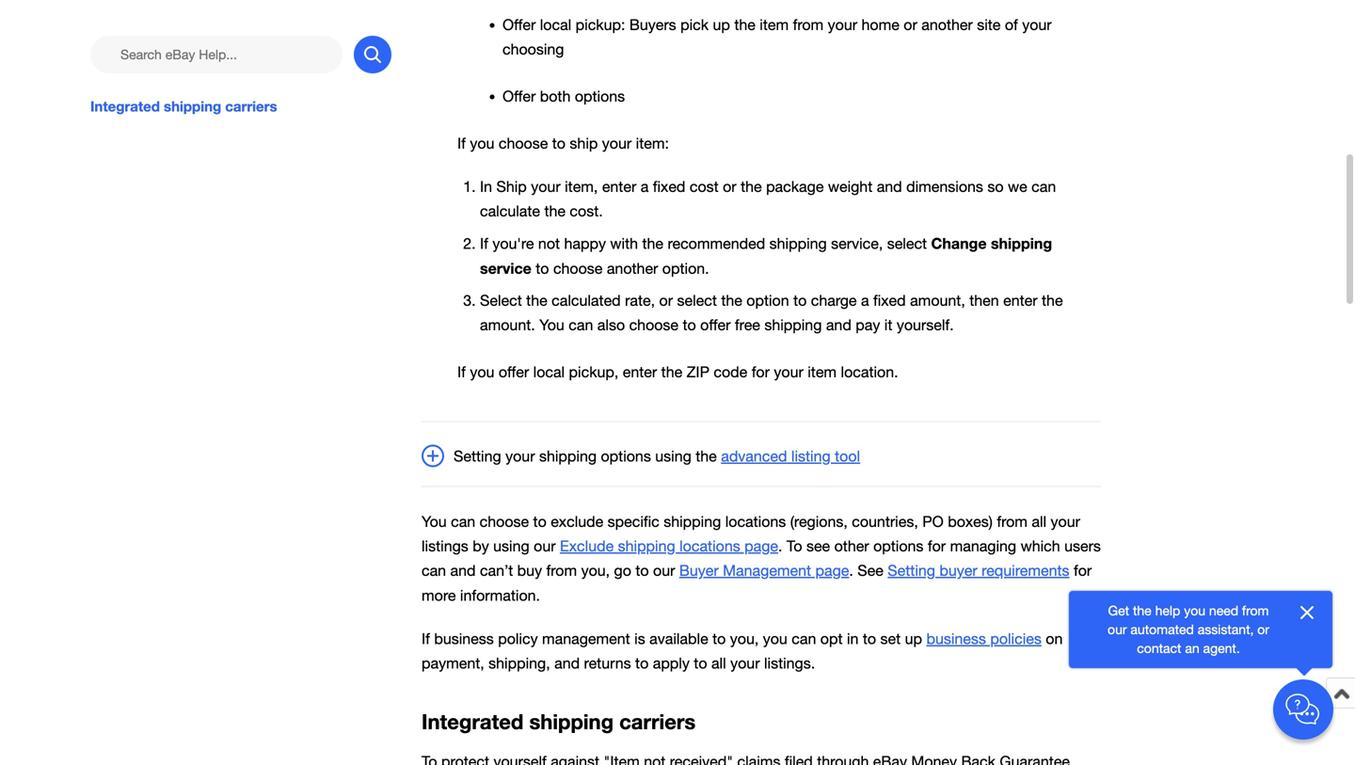 Task type: vqa. For each thing, say whether or not it's contained in the screenshot.
item,
yes



Task type: locate. For each thing, give the bounding box(es) containing it.
local up choosing
[[540, 16, 571, 33]]

amount.
[[480, 316, 535, 334]]

get the help you need from our automated assistant, or contact an agent.
[[1108, 603, 1269, 656]]

if for if you choose to ship your item:
[[457, 135, 466, 152]]

offer
[[700, 316, 731, 334], [499, 363, 529, 381]]

from right buy
[[546, 562, 577, 579]]

1 vertical spatial you
[[422, 513, 447, 530]]

1 offer from the top
[[503, 16, 536, 33]]

2 vertical spatial our
[[1108, 622, 1127, 637]]

1 horizontal spatial you,
[[730, 630, 759, 647]]

0 horizontal spatial integrated
[[90, 98, 160, 115]]

local
[[540, 16, 571, 33], [533, 363, 565, 381]]

can inside you can choose to exclude specific shipping locations (regions, countries, po boxes) from all your listings by using our
[[451, 513, 475, 530]]

0 vertical spatial you
[[539, 316, 564, 334]]

or right home at the top of page
[[904, 16, 917, 33]]

enter right item,
[[602, 178, 636, 195]]

by
[[473, 537, 489, 555]]

or right cost
[[723, 178, 736, 195]]

our inside you can choose to exclude specific shipping locations (regions, countries, po boxes) from all your listings by using our
[[534, 537, 556, 555]]

to inside ". to see other options for managing which users can and can't buy from you, go to our"
[[636, 562, 649, 579]]

0 vertical spatial locations
[[725, 513, 786, 530]]

another down with
[[607, 260, 658, 277]]

shipping down we
[[991, 234, 1052, 252]]

1 horizontal spatial business
[[926, 630, 986, 647]]

shipping down in ship your item, enter a fixed cost or the package weight and dimensions so we can calculate the cost. at the top
[[769, 235, 827, 252]]

0 horizontal spatial integrated shipping carriers
[[90, 98, 277, 115]]

management
[[723, 562, 811, 579]]

to right option
[[793, 292, 807, 309]]

. left to
[[778, 537, 782, 555]]

home
[[861, 16, 899, 33]]

site
[[977, 16, 1001, 33]]

the
[[734, 16, 756, 33], [741, 178, 762, 195], [544, 202, 566, 220], [642, 235, 663, 252], [526, 292, 547, 309], [721, 292, 742, 309], [1042, 292, 1063, 309], [661, 363, 682, 381], [696, 448, 717, 465], [1133, 603, 1152, 618]]

0 horizontal spatial offer
[[499, 363, 529, 381]]

can up more
[[422, 562, 446, 579]]

the left 'zip'
[[661, 363, 682, 381]]

0 vertical spatial a
[[641, 178, 649, 195]]

from up which at bottom right
[[997, 513, 1028, 530]]

advanced listing tool link
[[721, 445, 860, 468]]

change
[[931, 234, 987, 252]]

weight
[[828, 178, 873, 195]]

1 vertical spatial another
[[607, 260, 658, 277]]

and down the by
[[450, 562, 476, 579]]

select right service,
[[887, 235, 927, 252]]

to inside you can choose to exclude specific shipping locations (regions, countries, po boxes) from all your listings by using our
[[533, 513, 547, 530]]

the right pick
[[734, 16, 756, 33]]

1 horizontal spatial you
[[539, 316, 564, 334]]

offer inside offer local pickup: buyers pick up the item from your home or another site of your choosing
[[503, 16, 536, 33]]

is
[[634, 630, 645, 647]]

an
[[1185, 640, 1199, 656]]

1 horizontal spatial offer
[[700, 316, 731, 334]]

fixed inside select the calculated rate, or select the option to charge a fixed amount, then enter the amount. you can also choose to offer free shipping and pay it yourself.
[[873, 292, 906, 309]]

returns
[[584, 654, 631, 672]]

our inside ". to see other options for managing which users can and can't buy from you, go to our"
[[653, 562, 675, 579]]

1 vertical spatial for
[[928, 537, 946, 555]]

all up which at bottom right
[[1032, 513, 1047, 530]]

all
[[1032, 513, 1047, 530], [711, 654, 726, 672]]

1 vertical spatial you,
[[730, 630, 759, 647]]

0 vertical spatial select
[[887, 235, 927, 252]]

see
[[806, 537, 830, 555]]

fixed left cost
[[653, 178, 685, 195]]

options
[[575, 87, 625, 105], [601, 448, 651, 465], [873, 537, 924, 555]]

po
[[922, 513, 944, 530]]

0 vertical spatial enter
[[602, 178, 636, 195]]

up inside offer local pickup: buyers pick up the item from your home or another site of your choosing
[[713, 16, 730, 33]]

pickup:
[[576, 16, 625, 33]]

exclude
[[551, 513, 603, 530]]

1 vertical spatial setting
[[888, 562, 935, 579]]

0 horizontal spatial a
[[641, 178, 649, 195]]

enter right the then
[[1003, 292, 1038, 309]]

can up the by
[[451, 513, 475, 530]]

from left home at the top of page
[[793, 16, 824, 33]]

you, down exclude
[[581, 562, 610, 579]]

carriers
[[225, 98, 277, 115], [619, 709, 696, 734]]

locations up buyer
[[680, 537, 740, 555]]

choose down "rate,"
[[629, 316, 679, 334]]

offer down "amount."
[[499, 363, 529, 381]]

to
[[787, 537, 802, 555]]

1 horizontal spatial all
[[1032, 513, 1047, 530]]

business left policies
[[926, 630, 986, 647]]

which
[[1021, 537, 1060, 555]]

payment,
[[422, 654, 484, 672]]

policies
[[990, 630, 1042, 647]]

your inside on payment, shipping, and returns to apply to all your listings.
[[730, 654, 760, 672]]

select
[[887, 235, 927, 252], [677, 292, 717, 309]]

for inside for more information.
[[1074, 562, 1092, 579]]

1 vertical spatial all
[[711, 654, 726, 672]]

for right code
[[752, 363, 770, 381]]

more
[[422, 587, 456, 604]]

0 vertical spatial offer
[[503, 16, 536, 33]]

to
[[552, 135, 566, 152], [536, 260, 549, 277], [793, 292, 807, 309], [683, 316, 696, 334], [533, 513, 547, 530], [636, 562, 649, 579], [712, 630, 726, 647], [863, 630, 876, 647], [635, 654, 649, 672], [694, 654, 707, 672]]

help
[[1155, 603, 1180, 618]]

requirements
[[982, 562, 1070, 579]]

for down users
[[1074, 562, 1092, 579]]

the up the free
[[721, 292, 742, 309]]

0 vertical spatial item
[[760, 16, 789, 33]]

you're
[[492, 235, 534, 252]]

carriers down search ebay help... text field
[[225, 98, 277, 115]]

1 vertical spatial a
[[861, 292, 869, 309]]

0 horizontal spatial you
[[422, 513, 447, 530]]

a inside in ship your item, enter a fixed cost or the package weight and dimensions so we can calculate the cost.
[[641, 178, 649, 195]]

1 horizontal spatial another
[[921, 16, 973, 33]]

your inside in ship your item, enter a fixed cost or the package weight and dimensions so we can calculate the cost.
[[531, 178, 561, 195]]

fixed inside in ship your item, enter a fixed cost or the package weight and dimensions so we can calculate the cost.
[[653, 178, 685, 195]]

a down item:
[[641, 178, 649, 195]]

offer left 'both'
[[503, 87, 536, 105]]

buyer management page . see setting buyer requirements
[[679, 562, 1070, 579]]

item right pick
[[760, 16, 789, 33]]

go
[[614, 562, 631, 579]]

offer inside select the calculated rate, or select the option to charge a fixed amount, then enter the amount. you can also choose to offer free shipping and pay it yourself.
[[700, 316, 731, 334]]

0 vertical spatial setting
[[454, 448, 501, 465]]

a up pay
[[861, 292, 869, 309]]

or right "rate,"
[[659, 292, 673, 309]]

1 vertical spatial our
[[653, 562, 675, 579]]

. to see other options for managing which users can and can't buy from you, go to our
[[422, 537, 1101, 579]]

0 vertical spatial for
[[752, 363, 770, 381]]

1 vertical spatial fixed
[[873, 292, 906, 309]]

0 vertical spatial carriers
[[225, 98, 277, 115]]

another inside offer local pickup: buyers pick up the item from your home or another site of your choosing
[[921, 16, 973, 33]]

zip
[[687, 363, 709, 381]]

1 horizontal spatial integrated shipping carriers
[[422, 709, 696, 734]]

0 horizontal spatial select
[[677, 292, 717, 309]]

recommended
[[668, 235, 765, 252]]

1 horizontal spatial up
[[905, 630, 922, 647]]

1 vertical spatial item
[[808, 363, 837, 381]]

or inside select the calculated rate, or select the option to charge a fixed amount, then enter the amount. you can also choose to offer free shipping and pay it yourself.
[[659, 292, 673, 309]]

1 vertical spatial enter
[[1003, 292, 1038, 309]]

0 horizontal spatial you,
[[581, 562, 610, 579]]

our down the exclude shipping locations page link on the bottom of page
[[653, 562, 675, 579]]

0 vertical spatial .
[[778, 537, 782, 555]]

integrated shipping carriers down search ebay help... text field
[[90, 98, 277, 115]]

if for if you're not happy with the recommended shipping service, select
[[480, 235, 488, 252]]

or inside offer local pickup: buyers pick up the item from your home or another site of your choosing
[[904, 16, 917, 33]]

options inside ". to see other options for managing which users can and can't buy from you, go to our"
[[873, 537, 924, 555]]

1 vertical spatial select
[[677, 292, 717, 309]]

0 vertical spatial fixed
[[653, 178, 685, 195]]

1 horizontal spatial a
[[861, 292, 869, 309]]

you, down for more information.
[[730, 630, 759, 647]]

0 horizontal spatial item
[[760, 16, 789, 33]]

get
[[1108, 603, 1129, 618]]

2 vertical spatial options
[[873, 537, 924, 555]]

to up 'zip'
[[683, 316, 696, 334]]

0 vertical spatial page
[[744, 537, 778, 555]]

2 vertical spatial for
[[1074, 562, 1092, 579]]

shipping inside select the calculated rate, or select the option to charge a fixed amount, then enter the amount. you can also choose to offer free shipping and pay it yourself.
[[764, 316, 822, 334]]

our up buy
[[534, 537, 556, 555]]

or right assistant,
[[1257, 622, 1269, 637]]

integrated shipping carriers
[[90, 98, 277, 115], [422, 709, 696, 734]]

we
[[1008, 178, 1027, 195]]

0 horizontal spatial our
[[534, 537, 556, 555]]

buyers
[[629, 16, 676, 33]]

then
[[969, 292, 999, 309]]

2 horizontal spatial for
[[1074, 562, 1092, 579]]

automated
[[1131, 622, 1194, 637]]

to left exclude
[[533, 513, 547, 530]]

and right weight
[[877, 178, 902, 195]]

1 vertical spatial using
[[493, 537, 530, 555]]

buyer
[[940, 562, 977, 579]]

you,
[[581, 562, 610, 579], [730, 630, 759, 647]]

pay
[[856, 316, 880, 334]]

option
[[746, 292, 789, 309]]

enter inside in ship your item, enter a fixed cost or the package weight and dimensions so we can calculate the cost.
[[602, 178, 636, 195]]

exclude shipping locations page link
[[560, 537, 778, 555]]

from inside you can choose to exclude specific shipping locations (regions, countries, po boxes) from all your listings by using our
[[997, 513, 1028, 530]]

0 vertical spatial up
[[713, 16, 730, 33]]

.
[[778, 537, 782, 555], [849, 562, 853, 579]]

0 horizontal spatial another
[[607, 260, 658, 277]]

page up the buyer management page "link"
[[744, 537, 778, 555]]

options down countries, at the bottom right
[[873, 537, 924, 555]]

Search eBay Help... text field
[[90, 36, 343, 73]]

item left the location.
[[808, 363, 837, 381]]

0 horizontal spatial using
[[493, 537, 530, 555]]

fixed up it
[[873, 292, 906, 309]]

2 offer from the top
[[503, 87, 536, 105]]

you down "amount."
[[470, 363, 494, 381]]

1 business from the left
[[434, 630, 494, 647]]

local left pickup,
[[533, 363, 565, 381]]

or inside get the help you need from our automated assistant, or contact an agent.
[[1257, 622, 1269, 637]]

can left opt
[[792, 630, 816, 647]]

options right 'both'
[[575, 87, 625, 105]]

select down option.
[[677, 292, 717, 309]]

another
[[921, 16, 973, 33], [607, 260, 658, 277]]

page down see
[[815, 562, 849, 579]]

a
[[641, 178, 649, 195], [861, 292, 869, 309]]

offer left the free
[[700, 316, 731, 334]]

specific
[[608, 513, 659, 530]]

business up payment,
[[434, 630, 494, 647]]

. left see
[[849, 562, 853, 579]]

1 horizontal spatial .
[[849, 562, 853, 579]]

or
[[904, 16, 917, 33], [723, 178, 736, 195], [659, 292, 673, 309], [1257, 622, 1269, 637]]

shipping down returns
[[529, 709, 614, 734]]

(regions,
[[790, 513, 848, 530]]

enter right pickup,
[[623, 363, 657, 381]]

up right pick
[[713, 16, 730, 33]]

0 horizontal spatial up
[[713, 16, 730, 33]]

0 horizontal spatial carriers
[[225, 98, 277, 115]]

business
[[434, 630, 494, 647], [926, 630, 986, 647]]

and down management
[[554, 654, 580, 672]]

cost
[[690, 178, 719, 195]]

0 horizontal spatial fixed
[[653, 178, 685, 195]]

the right get
[[1133, 603, 1152, 618]]

available
[[649, 630, 708, 647]]

to right available
[[712, 630, 726, 647]]

see
[[858, 562, 883, 579]]

our down get
[[1108, 622, 1127, 637]]

can down calculated
[[569, 316, 593, 334]]

1 vertical spatial offer
[[503, 87, 536, 105]]

you down calculated
[[539, 316, 564, 334]]

2 horizontal spatial our
[[1108, 622, 1127, 637]]

0 horizontal spatial all
[[711, 654, 726, 672]]

1 vertical spatial offer
[[499, 363, 529, 381]]

shipping
[[164, 98, 221, 115], [991, 234, 1052, 252], [769, 235, 827, 252], [764, 316, 822, 334], [539, 448, 597, 465], [664, 513, 721, 530], [618, 537, 675, 555], [529, 709, 614, 734]]

and inside ". to see other options for managing which users can and can't buy from you, go to our"
[[450, 562, 476, 579]]

offer
[[503, 16, 536, 33], [503, 87, 536, 105]]

1 horizontal spatial for
[[928, 537, 946, 555]]

up
[[713, 16, 730, 33], [905, 630, 922, 647]]

a inside select the calculated rate, or select the option to charge a fixed amount, then enter the amount. you can also choose to offer free shipping and pay it yourself.
[[861, 292, 869, 309]]

your inside you can choose to exclude specific shipping locations (regions, countries, po boxes) from all your listings by using our
[[1051, 513, 1080, 530]]

page
[[744, 537, 778, 555], [815, 562, 849, 579]]

you right help
[[1184, 603, 1205, 618]]

using up specific
[[655, 448, 691, 465]]

integrated shipping carriers link
[[90, 96, 391, 117]]

1 horizontal spatial integrated
[[422, 709, 524, 734]]

you, inside ". to see other options for managing which users can and can't buy from you, go to our"
[[581, 562, 610, 579]]

1 horizontal spatial our
[[653, 562, 675, 579]]

using inside you can choose to exclude specific shipping locations (regions, countries, po boxes) from all your listings by using our
[[493, 537, 530, 555]]

1 horizontal spatial select
[[887, 235, 927, 252]]

0 vertical spatial offer
[[700, 316, 731, 334]]

item
[[760, 16, 789, 33], [808, 363, 837, 381]]

can
[[1032, 178, 1056, 195], [569, 316, 593, 334], [451, 513, 475, 530], [422, 562, 446, 579], [792, 630, 816, 647]]

shipping up exclude
[[539, 448, 597, 465]]

happy
[[564, 235, 606, 252]]

to right the go
[[636, 562, 649, 579]]

1 vertical spatial integrated
[[422, 709, 524, 734]]

setting up the by
[[454, 448, 501, 465]]

0 vertical spatial all
[[1032, 513, 1047, 530]]

integrated shipping carriers down shipping,
[[422, 709, 696, 734]]

locations
[[725, 513, 786, 530], [680, 537, 740, 555]]

using up can't
[[493, 537, 530, 555]]

all inside on payment, shipping, and returns to apply to all your listings.
[[711, 654, 726, 672]]

all down the if business policy management is available to you, you can opt in to set up business policies
[[711, 654, 726, 672]]

0 horizontal spatial page
[[744, 537, 778, 555]]

you up listings
[[422, 513, 447, 530]]

2 vertical spatial enter
[[623, 363, 657, 381]]

buyer management page link
[[679, 562, 849, 579]]

you inside get the help you need from our automated assistant, or contact an agent.
[[1184, 603, 1205, 618]]

0 vertical spatial another
[[921, 16, 973, 33]]

1 horizontal spatial page
[[815, 562, 849, 579]]

can right we
[[1032, 178, 1056, 195]]

from right need
[[1242, 603, 1269, 618]]

up right set
[[905, 630, 922, 647]]

enter
[[602, 178, 636, 195], [1003, 292, 1038, 309], [623, 363, 657, 381]]

and down the charge
[[826, 316, 851, 334]]

locations up ". to see other options for managing which users can and can't buy from you, go to our"
[[725, 513, 786, 530]]

to down is on the bottom
[[635, 654, 649, 672]]

0 horizontal spatial business
[[434, 630, 494, 647]]

0 vertical spatial our
[[534, 537, 556, 555]]

local inside offer local pickup: buyers pick up the item from your home or another site of your choosing
[[540, 16, 571, 33]]

in ship your item, enter a fixed cost or the package weight and dimensions so we can calculate the cost.
[[480, 178, 1056, 220]]

setting right see
[[888, 562, 935, 579]]

choose up the by
[[480, 513, 529, 530]]

0 horizontal spatial .
[[778, 537, 782, 555]]

0 vertical spatial you,
[[581, 562, 610, 579]]

item inside offer local pickup: buyers pick up the item from your home or another site of your choosing
[[760, 16, 789, 33]]

carriers down apply
[[619, 709, 696, 734]]

from inside offer local pickup: buyers pick up the item from your home or another site of your choosing
[[793, 16, 824, 33]]

options up specific
[[601, 448, 651, 465]]

with
[[610, 235, 638, 252]]

1 horizontal spatial fixed
[[873, 292, 906, 309]]

1 vertical spatial page
[[815, 562, 849, 579]]

1 horizontal spatial using
[[655, 448, 691, 465]]

the right the then
[[1042, 292, 1063, 309]]

for down po
[[928, 537, 946, 555]]

0 vertical spatial local
[[540, 16, 571, 33]]

select inside select the calculated rate, or select the option to charge a fixed amount, then enter the amount. you can also choose to offer free shipping and pay it yourself.
[[677, 292, 717, 309]]

1 vertical spatial carriers
[[619, 709, 696, 734]]

another left the site at the top right
[[921, 16, 973, 33]]

setting buyer requirements link
[[888, 562, 1070, 579]]



Task type: describe. For each thing, give the bounding box(es) containing it.
locations inside you can choose to exclude specific shipping locations (regions, countries, po boxes) from all your listings by using our
[[725, 513, 786, 530]]

if you choose to ship your item:
[[457, 135, 669, 152]]

calculated
[[552, 292, 621, 309]]

to down not
[[536, 260, 549, 277]]

pick
[[680, 16, 709, 33]]

choose down happy
[[553, 260, 603, 277]]

the left the "advanced listing" at right bottom
[[696, 448, 717, 465]]

choose inside you can choose to exclude specific shipping locations (regions, countries, po boxes) from all your listings by using our
[[480, 513, 529, 530]]

advanced listing
[[721, 448, 831, 465]]

management
[[542, 630, 630, 647]]

offer for offer local pickup: buyers pick up the item from your home or another site of your choosing
[[503, 16, 536, 33]]

can inside ". to see other options for managing which users can and can't buy from you, go to our"
[[422, 562, 446, 579]]

item,
[[565, 178, 598, 195]]

if you're not happy with the recommended shipping service, select
[[480, 235, 931, 252]]

setting your shipping options using the advanced listing tool
[[454, 448, 860, 465]]

all inside you can choose to exclude specific shipping locations (regions, countries, po boxes) from all your listings by using our
[[1032, 513, 1047, 530]]

1 vertical spatial up
[[905, 630, 922, 647]]

cost.
[[570, 202, 603, 220]]

other
[[834, 537, 869, 555]]

information.
[[460, 587, 540, 604]]

ship
[[570, 135, 598, 152]]

package
[[766, 178, 824, 195]]

to choose another option.
[[532, 260, 709, 277]]

if for if you offer local pickup, enter the zip code for your item location.
[[457, 363, 466, 381]]

you up the in at the top of page
[[470, 135, 494, 152]]

1 vertical spatial locations
[[680, 537, 740, 555]]

change shipping service
[[480, 234, 1052, 277]]

enter inside select the calculated rate, or select the option to charge a fixed amount, then enter the amount. you can also choose to offer free shipping and pay it yourself.
[[1003, 292, 1038, 309]]

select the calculated rate, or select the option to charge a fixed amount, then enter the amount. you can also choose to offer free shipping and pay it yourself.
[[480, 292, 1063, 334]]

set
[[880, 630, 901, 647]]

select
[[480, 292, 522, 309]]

it
[[884, 316, 892, 334]]

for more information.
[[422, 562, 1092, 604]]

on payment, shipping, and returns to apply to all your listings.
[[422, 630, 1063, 672]]

policy
[[498, 630, 538, 647]]

service
[[480, 259, 532, 277]]

so
[[987, 178, 1004, 195]]

offer for offer both options
[[503, 87, 536, 105]]

countries,
[[852, 513, 918, 530]]

dimensions
[[906, 178, 983, 195]]

to right apply
[[694, 654, 707, 672]]

choose up ship
[[499, 135, 548, 152]]

. inside ". to see other options for managing which users can and can't buy from you, go to our"
[[778, 537, 782, 555]]

users
[[1064, 537, 1101, 555]]

in
[[847, 630, 859, 647]]

managing
[[950, 537, 1016, 555]]

you inside select the calculated rate, or select the option to charge a fixed amount, then enter the amount. you can also choose to offer free shipping and pay it yourself.
[[539, 316, 564, 334]]

location.
[[841, 363, 898, 381]]

from inside ". to see other options for managing which users can and can't buy from you, go to our"
[[546, 562, 577, 579]]

1 horizontal spatial setting
[[888, 562, 935, 579]]

or inside in ship your item, enter a fixed cost or the package weight and dimensions so we can calculate the cost.
[[723, 178, 736, 195]]

and inside on payment, shipping, and returns to apply to all your listings.
[[554, 654, 580, 672]]

pickup,
[[569, 363, 619, 381]]

1 vertical spatial options
[[601, 448, 651, 465]]

the right select
[[526, 292, 547, 309]]

our inside get the help you need from our automated assistant, or contact an agent.
[[1108, 622, 1127, 637]]

get the help you need from our automated assistant, or contact an agent. tooltip
[[1099, 601, 1278, 658]]

the left cost.
[[544, 202, 566, 220]]

offer both options
[[503, 87, 625, 105]]

on
[[1046, 630, 1063, 647]]

you up listings.
[[763, 630, 787, 647]]

business policies link
[[926, 630, 1042, 647]]

shipping down search ebay help... text field
[[164, 98, 221, 115]]

listings
[[422, 537, 468, 555]]

tool
[[835, 448, 860, 465]]

assistant,
[[1198, 622, 1254, 637]]

1 horizontal spatial item
[[808, 363, 837, 381]]

boxes)
[[948, 513, 993, 530]]

choose inside select the calculated rate, or select the option to charge a fixed amount, then enter the amount. you can also choose to offer free shipping and pay it yourself.
[[629, 316, 679, 334]]

if you offer local pickup, enter the zip code for your item location.
[[457, 363, 898, 381]]

shipping,
[[489, 654, 550, 672]]

item:
[[636, 135, 669, 152]]

of
[[1005, 16, 1018, 33]]

to left ship
[[552, 135, 566, 152]]

buyer
[[679, 562, 719, 579]]

free
[[735, 316, 760, 334]]

not
[[538, 235, 560, 252]]

apply
[[653, 654, 690, 672]]

1 horizontal spatial carriers
[[619, 709, 696, 734]]

option.
[[662, 260, 709, 277]]

0 horizontal spatial for
[[752, 363, 770, 381]]

contact
[[1137, 640, 1181, 656]]

the inside offer local pickup: buyers pick up the item from your home or another site of your choosing
[[734, 16, 756, 33]]

the right with
[[642, 235, 663, 252]]

shipping down specific
[[618, 537, 675, 555]]

can inside select the calculated rate, or select the option to charge a fixed amount, then enter the amount. you can also choose to offer free shipping and pay it yourself.
[[569, 316, 593, 334]]

shipping inside you can choose to exclude specific shipping locations (regions, countries, po boxes) from all your listings by using our
[[664, 513, 721, 530]]

yourself.
[[897, 316, 954, 334]]

0 horizontal spatial setting
[[454, 448, 501, 465]]

charge
[[811, 292, 857, 309]]

code
[[714, 363, 747, 381]]

from inside get the help you need from our automated assistant, or contact an agent.
[[1242, 603, 1269, 618]]

for inside ". to see other options for managing which users can and can't buy from you, go to our"
[[928, 537, 946, 555]]

you inside you can choose to exclude specific shipping locations (regions, countries, po boxes) from all your listings by using our
[[422, 513, 447, 530]]

the inside get the help you need from our automated assistant, or contact an agent.
[[1133, 603, 1152, 618]]

can inside in ship your item, enter a fixed cost or the package weight and dimensions so we can calculate the cost.
[[1032, 178, 1056, 195]]

in
[[480, 178, 492, 195]]

both
[[540, 87, 571, 105]]

0 vertical spatial options
[[575, 87, 625, 105]]

rate,
[[625, 292, 655, 309]]

can't
[[480, 562, 513, 579]]

the left "package"
[[741, 178, 762, 195]]

choosing
[[503, 40, 564, 58]]

also
[[597, 316, 625, 334]]

offer local pickup: buyers pick up the item from your home or another site of your choosing
[[503, 16, 1052, 58]]

1 vertical spatial integrated shipping carriers
[[422, 709, 696, 734]]

shipping inside change shipping service
[[991, 234, 1052, 252]]

to right in
[[863, 630, 876, 647]]

2 business from the left
[[926, 630, 986, 647]]

ship
[[496, 178, 527, 195]]

0 vertical spatial integrated shipping carriers
[[90, 98, 277, 115]]

calculate
[[480, 202, 540, 220]]

and inside select the calculated rate, or select the option to charge a fixed amount, then enter the amount. you can also choose to offer free shipping and pay it yourself.
[[826, 316, 851, 334]]

amount,
[[910, 292, 965, 309]]

if business policy management is available to you, you can opt in to set up business policies
[[422, 630, 1042, 647]]

0 vertical spatial using
[[655, 448, 691, 465]]

exclude shipping locations page
[[560, 537, 778, 555]]

service,
[[831, 235, 883, 252]]

agent.
[[1203, 640, 1240, 656]]

1 vertical spatial local
[[533, 363, 565, 381]]

exclude
[[560, 537, 614, 555]]

1 vertical spatial .
[[849, 562, 853, 579]]

and inside in ship your item, enter a fixed cost or the package weight and dimensions so we can calculate the cost.
[[877, 178, 902, 195]]

you can choose to exclude specific shipping locations (regions, countries, po boxes) from all your listings by using our
[[422, 513, 1080, 555]]

buy
[[517, 562, 542, 579]]

0 vertical spatial integrated
[[90, 98, 160, 115]]



